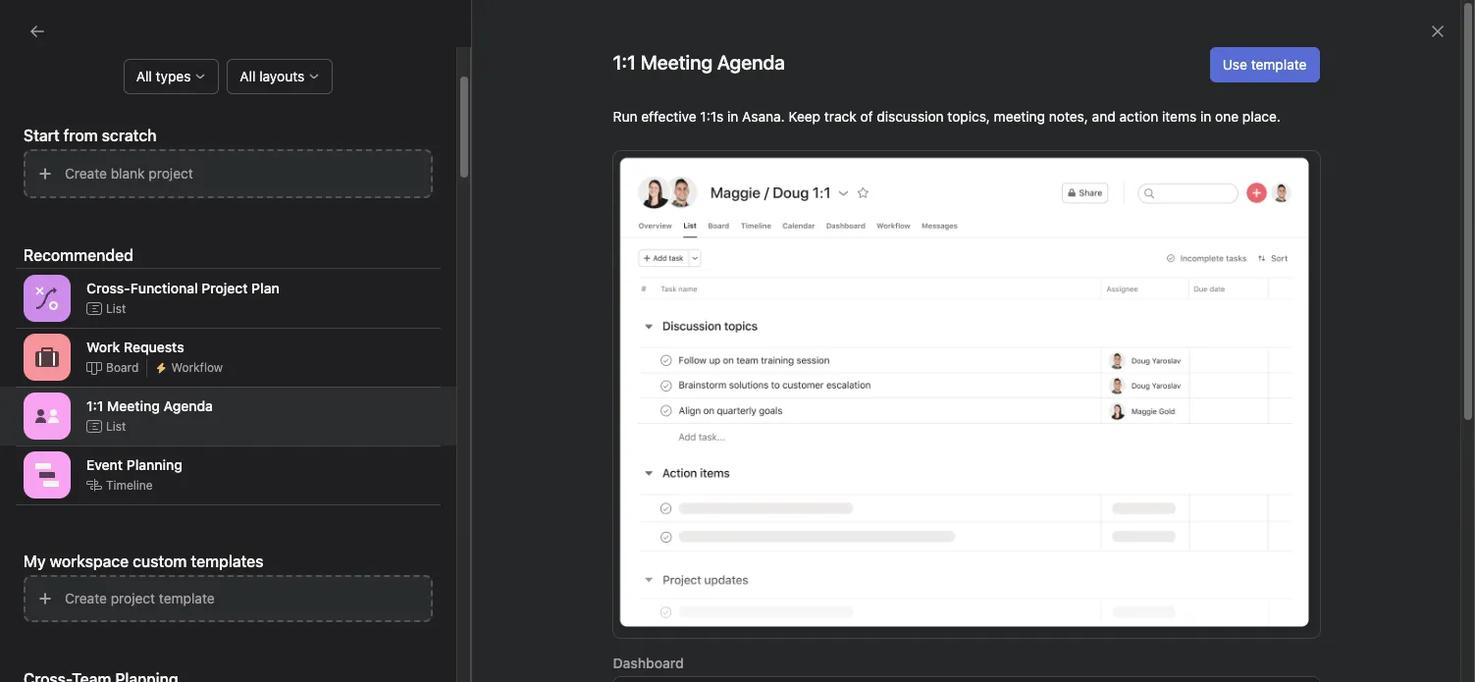 Task type: vqa. For each thing, say whether or not it's contained in the screenshot.
the left On track
no



Task type: describe. For each thing, give the bounding box(es) containing it.
1 vertical spatial template
[[159, 590, 215, 607]]

world left today – oct 30
[[897, 384, 929, 399]]

and
[[1092, 108, 1116, 125]]

start
[[24, 127, 60, 144]]

world domination down today – oct 30
[[912, 423, 1011, 437]]

all types button
[[123, 59, 219, 94]]

cross-
[[86, 279, 130, 296]]

follow
[[315, 460, 356, 477]]

0 vertical spatial project
[[149, 165, 193, 182]]

portfolios
[[51, 252, 112, 269]]

world domination up today – oct 30
[[897, 346, 996, 361]]

effective
[[641, 108, 697, 125]]

timeline
[[106, 478, 153, 492]]

set out of office
[[1209, 177, 1311, 193]]

keep
[[789, 108, 821, 125]]

0 horizontal spatial of
[[860, 108, 873, 125]]

portfolio
[[103, 386, 156, 403]]

plan
[[251, 279, 280, 296]]

set out of office button
[[1196, 168, 1324, 203]]

topics,
[[948, 108, 991, 125]]

layouts
[[259, 68, 305, 84]]

portfolios link
[[12, 245, 224, 277]]

jul
[[982, 423, 998, 438]]

action
[[1120, 108, 1159, 125]]

use for use template
[[1223, 56, 1248, 73]]

this
[[1160, 304, 1184, 321]]

up
[[359, 460, 376, 477]]

create project template
[[65, 590, 215, 607]]

work requests image
[[35, 346, 59, 369]]

my workspace link
[[12, 450, 224, 481]]

1 in from the left
[[728, 108, 739, 125]]

1:1 for 1:1 meeting agenda
[[613, 51, 636, 74]]

office
[[1275, 177, 1311, 193]]

dashboard
[[613, 655, 684, 671]]

world domination inside projects element
[[51, 354, 164, 371]]

my workspace
[[51, 457, 142, 473]]

1:1 meeting agenda
[[86, 397, 213, 414]]

planning
[[126, 456, 183, 473]]

close image
[[1430, 24, 1446, 39]]

start from scratch
[[24, 127, 157, 144]]

my first portfolio
[[51, 386, 156, 403]]

frequent collaborators
[[1132, 420, 1332, 443]]

meeting agenda
[[641, 51, 785, 74]]

projects button
[[0, 320, 77, 340]]

projects
[[24, 321, 77, 338]]

about me
[[1132, 261, 1218, 284]]

workflow
[[171, 360, 223, 375]]

2 in from the left
[[1201, 108, 1212, 125]]

view all tasks button
[[959, 259, 1051, 287]]

hide sidebar image
[[26, 16, 41, 31]]

asana.
[[742, 108, 785, 125]]

project
[[202, 279, 248, 296]]

oct 24 – today
[[967, 347, 1051, 361]]

noahlottofthings@gmail.com
[[1199, 547, 1386, 564]]

0 horizontal spatial oct
[[967, 347, 987, 361]]

track
[[825, 108, 857, 125]]

fun"
[[441, 460, 468, 477]]

all for all types
[[136, 68, 152, 84]]

on
[[379, 460, 395, 477]]

workspace for my workspace custom templates
[[50, 553, 129, 570]]

fun
[[351, 384, 371, 401]]

1:1 meeting agenda
[[613, 51, 785, 74]]

tasks
[[1013, 265, 1043, 280]]

meeting
[[994, 108, 1046, 125]]

world left jul
[[912, 423, 944, 437]]

use template button
[[1210, 47, 1320, 82]]

board
[[106, 360, 139, 375]]

view all tasks
[[968, 265, 1043, 280]]

cross-functional project plan
[[86, 279, 280, 296]]

of inside button
[[1258, 177, 1271, 193]]

1 vertical spatial project
[[111, 590, 155, 607]]

work requests
[[86, 338, 184, 355]]

all layouts button
[[227, 59, 333, 94]]

1 vertical spatial oct
[[1013, 385, 1033, 400]]

insights
[[24, 188, 75, 204]]

30,
[[1001, 423, 1019, 438]]

agenda
[[163, 397, 213, 414]]

inbox
[[51, 130, 85, 146]]

list for meeting
[[106, 419, 126, 433]]

one
[[1216, 108, 1239, 125]]

event planning image
[[35, 463, 59, 487]]

about
[[1315, 304, 1352, 321]]

1 horizontal spatial template
[[1251, 56, 1307, 73]]

blank
[[111, 165, 145, 182]]

items
[[1162, 108, 1197, 125]]

2026
[[1022, 423, 1051, 438]]

1:1 for 1:1 meeting agenda
[[86, 397, 104, 414]]

my for my workspace
[[51, 457, 70, 473]]

use template
[[1223, 56, 1307, 73]]

my for my workspace custom templates
[[24, 553, 46, 570]]



Task type: locate. For each thing, give the bounding box(es) containing it.
all left "types"
[[136, 68, 152, 84]]

1 horizontal spatial oct
[[1013, 385, 1033, 400]]

event
[[86, 456, 123, 473]]

template up "place."
[[1251, 56, 1307, 73]]

insights button
[[0, 187, 75, 206]]

world domination up jul
[[897, 384, 996, 399]]

0 vertical spatial my
[[51, 386, 70, 403]]

1:1s
[[700, 108, 724, 125]]

2 create from the top
[[65, 590, 107, 607]]

team button
[[0, 422, 59, 442]]

0 vertical spatial –
[[1008, 347, 1015, 361]]

1 vertical spatial 1:1
[[86, 397, 104, 414]]

all types
[[136, 68, 191, 84]]

1:1 left meeting
[[86, 397, 104, 414]]

of
[[860, 108, 873, 125], [1258, 177, 1271, 193]]

my tasks
[[292, 261, 370, 284]]

create down "my workspace custom templates" at bottom
[[65, 590, 107, 607]]

today up jul
[[967, 385, 1000, 400]]

Completed checkbox
[[288, 380, 311, 404]]

of right track
[[860, 108, 873, 125]]

use inside button
[[1223, 56, 1248, 73]]

–
[[1008, 347, 1015, 361], [1003, 385, 1010, 400]]

my first portfolio link
[[12, 379, 224, 410]]

requests
[[124, 338, 184, 355]]

today – oct 30
[[967, 385, 1051, 400]]

0 vertical spatial 1:1
[[613, 51, 636, 74]]

1 create from the top
[[65, 165, 107, 182]]

create blank project
[[65, 165, 193, 182]]

1 list from the top
[[106, 301, 126, 316]]

my down event planning image
[[24, 553, 46, 570]]

all
[[136, 68, 152, 84], [240, 68, 256, 84]]

0 vertical spatial use
[[1223, 56, 1248, 73]]

projects element
[[0, 312, 236, 414]]

jul 30, 2026
[[982, 423, 1051, 438]]

1 horizontal spatial all
[[240, 68, 256, 84]]

run effective 1:1s in asana. keep track of discussion topics, meeting notes, and action items in one place.
[[613, 108, 1281, 125]]

event planning
[[86, 456, 183, 473]]

1:1 up the run
[[613, 51, 636, 74]]

– right 24
[[1008, 347, 1015, 361]]

my workspace custom templates
[[24, 553, 264, 570]]

use up one
[[1223, 56, 1248, 73]]

my left first at the left of the page
[[51, 386, 70, 403]]

place.
[[1243, 108, 1281, 125]]

to
[[1229, 304, 1242, 321]]

template
[[1251, 56, 1307, 73], [159, 590, 215, 607]]

discussion
[[877, 108, 944, 125]]

workspace inside my workspace link
[[74, 457, 142, 473]]

2 all from the left
[[240, 68, 256, 84]]

template down custom templates
[[159, 590, 215, 607]]

create project template button
[[24, 575, 433, 622]]

1 horizontal spatial use
[[1223, 56, 1248, 73]]

work
[[86, 338, 120, 355]]

oct
[[967, 347, 987, 361], [1013, 385, 1033, 400]]

today
[[1018, 347, 1051, 361], [967, 385, 1000, 400]]

1 vertical spatial today
[[967, 385, 1000, 400]]

0 vertical spatial of
[[860, 108, 873, 125]]

in right 1:1s
[[728, 108, 739, 125]]

30
[[1037, 385, 1051, 400]]

0 vertical spatial list
[[106, 301, 126, 316]]

project down "my workspace custom templates" at bottom
[[111, 590, 155, 607]]

in
[[728, 108, 739, 125], [1201, 108, 1212, 125]]

"have
[[399, 460, 437, 477]]

use inside use this space to tell people about yourself.
[[1132, 304, 1157, 321]]

completed image
[[288, 380, 311, 404]]

create
[[65, 165, 107, 182], [65, 590, 107, 607]]

0 vertical spatial today
[[1018, 347, 1051, 361]]

of right out
[[1258, 177, 1271, 193]]

notes,
[[1049, 108, 1089, 125]]

1 horizontal spatial today
[[1018, 347, 1051, 361]]

yourself.
[[1132, 326, 1186, 343]]

1 vertical spatial create
[[65, 590, 107, 607]]

world domination up the my first portfolio
[[51, 354, 164, 371]]

follow up on "have fun"
[[315, 460, 468, 477]]

workspace for my workspace
[[74, 457, 142, 473]]

tell
[[1245, 304, 1264, 321]]

1:1
[[613, 51, 636, 74], [86, 397, 104, 414]]

list down cross-
[[106, 301, 126, 316]]

0 horizontal spatial 1:1
[[86, 397, 104, 414]]

1 vertical spatial of
[[1258, 177, 1271, 193]]

run
[[613, 108, 638, 125]]

types
[[156, 68, 191, 84]]

all for all layouts
[[240, 68, 256, 84]]

team
[[24, 423, 59, 440]]

0 vertical spatial template
[[1251, 56, 1307, 73]]

goals
[[51, 284, 87, 300]]

set
[[1209, 177, 1230, 193]]

create for from scratch
[[65, 165, 107, 182]]

1 all from the left
[[136, 68, 152, 84]]

view
[[968, 265, 994, 280]]

1 horizontal spatial 1:1
[[613, 51, 636, 74]]

mariobowers57@gmail.com link
[[620, 134, 795, 156]]

in left one
[[1201, 108, 1212, 125]]

today right 24
[[1018, 347, 1051, 361]]

mb
[[306, 92, 385, 157]]

domination inside projects element
[[92, 354, 164, 371]]

world left 24
[[897, 346, 930, 361]]

1 horizontal spatial of
[[1258, 177, 1271, 193]]

oct left 24
[[967, 347, 987, 361]]

world inside projects element
[[51, 354, 88, 371]]

1 horizontal spatial in
[[1201, 108, 1212, 125]]

use this space to tell people about yourself.
[[1132, 304, 1352, 343]]

people
[[1268, 304, 1311, 321]]

cross-functional project plan image
[[35, 287, 59, 310]]

my down team
[[51, 457, 70, 473]]

create down start from scratch
[[65, 165, 107, 182]]

0 vertical spatial create
[[65, 165, 107, 182]]

world up first at the left of the page
[[51, 354, 88, 371]]

24
[[990, 347, 1005, 361]]

all inside all types dropdown button
[[136, 68, 152, 84]]

1 vertical spatial my
[[51, 457, 70, 473]]

goals link
[[12, 277, 224, 308]]

1 vertical spatial workspace
[[50, 553, 129, 570]]

– left 30
[[1003, 385, 1010, 400]]

space
[[1187, 304, 1225, 321]]

use for use this space to tell people about yourself.
[[1132, 304, 1157, 321]]

create for workspace
[[65, 590, 107, 607]]

0 horizontal spatial use
[[1132, 304, 1157, 321]]

0 vertical spatial oct
[[967, 347, 987, 361]]

2 list from the top
[[106, 419, 126, 433]]

world
[[897, 346, 930, 361], [51, 354, 88, 371], [897, 384, 929, 399], [912, 423, 944, 437]]

1 vertical spatial –
[[1003, 385, 1010, 400]]

0 horizontal spatial template
[[159, 590, 215, 607]]

project right blank
[[149, 165, 193, 182]]

all left the layouts at the top left
[[240, 68, 256, 84]]

my inside projects element
[[51, 386, 70, 403]]

list down meeting
[[106, 419, 126, 433]]

functional
[[130, 279, 198, 296]]

teams element
[[0, 414, 236, 485]]

create blank project button
[[24, 149, 433, 198]]

0 horizontal spatial all
[[136, 68, 152, 84]]

all
[[998, 265, 1010, 280]]

insights element
[[0, 179, 236, 312]]

my inside teams element
[[51, 457, 70, 473]]

have
[[315, 384, 347, 401]]

0 vertical spatial workspace
[[74, 457, 142, 473]]

my for my first portfolio
[[51, 386, 70, 403]]

all inside all layouts dropdown button
[[240, 68, 256, 84]]

custom templates
[[133, 553, 264, 570]]

recommended
[[24, 246, 133, 264]]

meeting
[[107, 397, 160, 414]]

oct left 30
[[1013, 385, 1033, 400]]

list box
[[506, 8, 977, 39]]

use up yourself.
[[1132, 304, 1157, 321]]

1 vertical spatial list
[[106, 419, 126, 433]]

go back image
[[29, 24, 45, 39]]

mario bowers
[[456, 90, 640, 128]]

inbox link
[[12, 123, 224, 154]]

mariobowers57@gmail.com
[[620, 136, 795, 153]]

1 vertical spatial use
[[1132, 304, 1157, 321]]

0 horizontal spatial today
[[967, 385, 1000, 400]]

all layouts
[[240, 68, 305, 84]]

1:1 meeting agenda image
[[35, 404, 59, 428]]

list for functional
[[106, 301, 126, 316]]

2 vertical spatial my
[[24, 553, 46, 570]]

0 horizontal spatial in
[[728, 108, 739, 125]]



